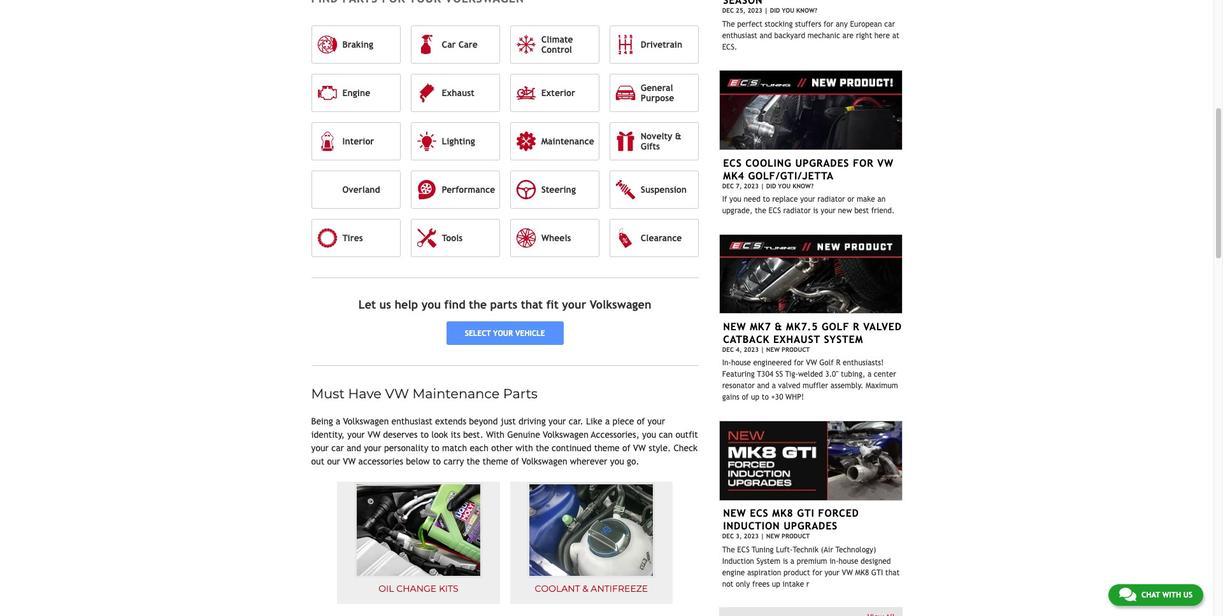 Task type: vqa. For each thing, say whether or not it's contained in the screenshot.
the top back?
no



Task type: describe. For each thing, give the bounding box(es) containing it.
for inside ecs cooling upgrades for vw mk4 golf/gti/jetta dec 7, 2023 | did you know? if you need to replace your radiator or make an upgrade, the ecs radiator is your new best friend.
[[853, 157, 874, 169]]

catback
[[723, 334, 770, 346]]

your right identity, on the bottom of the page
[[347, 430, 365, 440]]

engine
[[342, 88, 370, 98]]

1 vertical spatial r
[[836, 359, 840, 368]]

enthusiasts!
[[843, 359, 884, 368]]

our
[[327, 456, 340, 467]]

with inside chat with us link
[[1162, 591, 1181, 600]]

your right fit
[[562, 298, 586, 311]]

tig-
[[785, 370, 798, 379]]

general
[[641, 83, 673, 93]]

a right 'being'
[[336, 416, 340, 426]]

valved
[[778, 382, 800, 391]]

purpose
[[641, 93, 674, 103]]

ecs down 3,
[[737, 546, 750, 555]]

the down each
[[467, 456, 480, 467]]

suspension
[[641, 185, 687, 195]]

1 horizontal spatial maintenance
[[541, 136, 594, 146]]

clearance link
[[609, 219, 699, 257]]

0 vertical spatial induction
[[723, 521, 780, 533]]

climate control link
[[510, 25, 599, 64]]

new mk7 & mk7.5 golf r valved catback exhaust system dec 4, 2023 | new product in-house engineered for vw golf r enthusiasts! featuring t304 ss tig-welded 3.0" tubing, a center resonator and a valved muffler assembly. maximum gains of up to +30 whp!
[[722, 321, 902, 402]]

friend.
[[871, 206, 895, 215]]

vw up go.
[[633, 443, 646, 453]]

lighting link
[[411, 122, 500, 160]]

exhaust inside new mk7 & mk7.5 golf r valved catback exhaust system dec 4, 2023 | new product in-house engineered for vw golf r enthusiasts! featuring t304 ss tig-welded 3.0" tubing, a center resonator and a valved muffler assembly. maximum gains of up to +30 whp!
[[773, 334, 820, 346]]

being a volkswagen enthusiast extends beyond just driving your car. like a piece of your identity, your vw deserves to look its best. with genuine volkswagen accessories, you can outfit your car and your personality to match each other with the continued theme of vw style. check out our vw accessories below to carry the theme of volkswagen wherever you go.
[[311, 416, 698, 467]]

0 vertical spatial exhaust
[[442, 88, 475, 98]]

maximum
[[866, 382, 898, 391]]

tires
[[342, 233, 363, 243]]

best
[[854, 206, 869, 215]]

dec inside new ecs mk8 gti forced induction upgrades dec 3, 2023 | new product the ecs tuning luft-technik (air technology) induction system is a premium in-house designed engine aspiration product for your vw mk8 gti that not only frees up intake r
[[722, 533, 734, 540]]

new ecs mk8 gti forced induction upgrades image
[[719, 421, 902, 501]]

volkswagen coolant & antifreeze image
[[528, 483, 655, 578]]

being
[[311, 416, 333, 426]]

technik
[[793, 546, 819, 555]]

& for coolant & antifreeze
[[582, 584, 588, 595]]

braking link
[[311, 25, 400, 64]]

2023 inside dec 25, 2023 | did you know? the perfect stocking stuffers for any european car enthusiast and backyard mechanic are right here at ecs.
[[747, 7, 762, 14]]

a down enthusiasts!
[[868, 370, 872, 379]]

replace
[[772, 195, 798, 204]]

ecs down replace
[[769, 206, 781, 215]]

of down other
[[511, 456, 519, 467]]

r
[[806, 580, 809, 589]]

maintenance link
[[510, 122, 599, 160]]

0 horizontal spatial gti
[[797, 508, 815, 520]]

frees
[[752, 580, 770, 589]]

gains
[[722, 393, 739, 402]]

new mk7 & mk7.5 golf r valved catback exhaust system link
[[723, 321, 902, 346]]

mk7
[[750, 321, 771, 333]]

go.
[[627, 456, 639, 467]]

find
[[444, 298, 465, 311]]

ecs.
[[722, 42, 737, 51]]

general purpose
[[641, 83, 674, 103]]

your up can in the bottom of the page
[[648, 416, 665, 426]]

best.
[[463, 430, 483, 440]]

vw inside new ecs mk8 gti forced induction upgrades dec 3, 2023 | new product the ecs tuning luft-technik (air technology) induction system is a premium in-house designed engine aspiration product for your vw mk8 gti that not only frees up intake r
[[842, 569, 853, 578]]

lighting
[[442, 136, 475, 146]]

luft-
[[776, 546, 793, 555]]

your up accessories
[[364, 443, 381, 453]]

check
[[674, 443, 698, 453]]

your left car. on the bottom left of page
[[548, 416, 566, 426]]

accessories,
[[591, 430, 639, 440]]

gifts
[[641, 141, 660, 152]]

exhaust link
[[411, 74, 500, 112]]

vw right "our"
[[343, 456, 356, 467]]

your inside new ecs mk8 gti forced induction upgrades dec 3, 2023 | new product the ecs tuning luft-technik (air technology) induction system is a premium in-house designed engine aspiration product for your vw mk8 gti that not only frees up intake r
[[825, 569, 840, 578]]

did inside dec 25, 2023 | did you know? the perfect stocking stuffers for any european car enthusiast and backyard mechanic are right here at ecs.
[[770, 7, 780, 14]]

upgrades inside new ecs mk8 gti forced induction upgrades dec 3, 2023 | new product the ecs tuning luft-technik (air technology) induction system is a premium in-house designed engine aspiration product for your vw mk8 gti that not only frees up intake r
[[784, 521, 838, 533]]

center
[[874, 370, 896, 379]]

need
[[744, 195, 761, 204]]

1 vertical spatial theme
[[483, 456, 508, 467]]

us
[[379, 298, 391, 311]]

of inside new mk7 & mk7.5 golf r valved catback exhaust system dec 4, 2023 | new product in-house engineered for vw golf r enthusiasts! featuring t304 ss tig-welded 3.0" tubing, a center resonator and a valved muffler assembly. maximum gains of up to +30 whp!
[[742, 393, 749, 402]]

coolant
[[535, 584, 580, 595]]

know? inside ecs cooling upgrades for vw mk4 golf/gti/jetta dec 7, 2023 | did you know? if you need to replace your radiator or make an upgrade, the ecs radiator is your new best friend.
[[793, 183, 814, 190]]

of right piece
[[637, 416, 645, 426]]

car.
[[569, 416, 583, 426]]

with inside being a volkswagen enthusiast extends beyond just driving your car. like a piece of your identity, your vw deserves to look its best. with genuine volkswagen accessories, you can outfit your car and your personality to match each other with the continued theme of vw style. check out our vw accessories below to carry the theme of volkswagen wherever you go.
[[515, 443, 533, 453]]

oil change kits link
[[337, 482, 500, 604]]

like
[[586, 416, 602, 426]]

7,
[[736, 183, 742, 190]]

a up the +30
[[772, 382, 776, 391]]

overland link
[[311, 171, 400, 209]]

clearance
[[641, 233, 682, 243]]

wherever
[[570, 456, 607, 467]]

the down genuine
[[536, 443, 549, 453]]

performance link
[[411, 171, 500, 209]]

its
[[451, 430, 460, 440]]

for inside new ecs mk8 gti forced induction upgrades dec 3, 2023 | new product the ecs tuning luft-technik (air technology) induction system is a premium in-house designed engine aspiration product for your vw mk8 gti that not only frees up intake r
[[812, 569, 822, 578]]

dec inside dec 25, 2023 | did you know? the perfect stocking stuffers for any european car enthusiast and backyard mechanic are right here at ecs.
[[722, 7, 734, 14]]

change
[[396, 584, 437, 595]]

steering link
[[510, 171, 599, 209]]

deserves
[[383, 430, 418, 440]]

the inside new ecs mk8 gti forced induction upgrades dec 3, 2023 | new product the ecs tuning luft-technik (air technology) induction system is a premium in-house designed engine aspiration product for your vw mk8 gti that not only frees up intake r
[[722, 546, 735, 555]]

technology)
[[836, 546, 876, 555]]

wheels
[[541, 233, 571, 243]]

for inside dec 25, 2023 | did you know? the perfect stocking stuffers for any european car enthusiast and backyard mechanic are right here at ecs.
[[824, 20, 834, 28]]

1 vertical spatial radiator
[[783, 206, 811, 215]]

mk7.5
[[786, 321, 818, 333]]

to inside new mk7 & mk7.5 golf r valved catback exhaust system dec 4, 2023 | new product in-house engineered for vw golf r enthusiasts! featuring t304 ss tig-welded 3.0" tubing, a center resonator and a valved muffler assembly. maximum gains of up to +30 whp!
[[762, 393, 769, 402]]

| inside new ecs mk8 gti forced induction upgrades dec 3, 2023 | new product the ecs tuning luft-technik (air technology) induction system is a premium in-house designed engine aspiration product for your vw mk8 gti that not only frees up intake r
[[761, 533, 764, 540]]

stocking
[[765, 20, 793, 28]]

control
[[541, 45, 572, 55]]

designed
[[861, 557, 891, 566]]

just
[[501, 416, 516, 426]]

select
[[465, 329, 491, 338]]

right
[[856, 31, 872, 40]]

vw inside new mk7 & mk7.5 golf r valved catback exhaust system dec 4, 2023 | new product in-house engineered for vw golf r enthusiasts! featuring t304 ss tig-welded 3.0" tubing, a center resonator and a valved muffler assembly. maximum gains of up to +30 whp!
[[806, 359, 817, 368]]

ecs cooling upgrades for vw mk4 golf/gti/jetta link
[[723, 157, 894, 182]]

vw left deserves
[[368, 430, 380, 440]]

steering
[[541, 185, 576, 195]]

wheels link
[[510, 219, 599, 257]]

ss
[[776, 370, 783, 379]]

product inside new mk7 & mk7.5 golf r valved catback exhaust system dec 4, 2023 | new product in-house engineered for vw golf r enthusiasts! featuring t304 ss tig-welded 3.0" tubing, a center resonator and a valved muffler assembly. maximum gains of up to +30 whp!
[[782, 346, 810, 353]]

your left 'new'
[[821, 206, 836, 215]]

chat
[[1141, 591, 1160, 600]]

each
[[470, 443, 489, 453]]

house inside new ecs mk8 gti forced induction upgrades dec 3, 2023 | new product the ecs tuning luft-technik (air technology) induction system is a premium in-house designed engine aspiration product for your vw mk8 gti that not only frees up intake r
[[839, 557, 858, 566]]

parts
[[490, 298, 517, 311]]

stuffers
[[795, 20, 821, 28]]

car care
[[442, 39, 478, 50]]

your inside button
[[493, 329, 513, 338]]

system inside new mk7 & mk7.5 golf r valved catback exhaust system dec 4, 2023 | new product in-house engineered for vw golf r enthusiasts! featuring t304 ss tig-welded 3.0" tubing, a center resonator and a valved muffler assembly. maximum gains of up to +30 whp!
[[824, 334, 863, 346]]

vw inside ecs cooling upgrades for vw mk4 golf/gti/jetta dec 7, 2023 | did you know? if you need to replace your radiator or make an upgrade, the ecs radiator is your new best friend.
[[877, 157, 894, 169]]

assembly.
[[831, 382, 863, 391]]

accessories
[[358, 456, 403, 467]]

beyond
[[469, 416, 498, 426]]

novelty & gifts
[[641, 131, 681, 152]]

2023 inside ecs cooling upgrades for vw mk4 golf/gti/jetta dec 7, 2023 | did you know? if you need to replace your radiator or make an upgrade, the ecs radiator is your new best friend.
[[744, 183, 759, 190]]

enthusiast inside being a volkswagen enthusiast extends beyond just driving your car. like a piece of your identity, your vw deserves to look its best. with genuine volkswagen accessories, you can outfit your car and your personality to match each other with the continued theme of vw style. check out our vw accessories below to carry the theme of volkswagen wherever you go.
[[391, 416, 432, 426]]

& for novelty & gifts
[[675, 131, 681, 141]]

aspiration
[[747, 569, 781, 578]]

4,
[[736, 346, 742, 353]]

personality
[[384, 443, 428, 453]]

the inside dec 25, 2023 | did you know? the perfect stocking stuffers for any european car enthusiast and backyard mechanic are right here at ecs.
[[722, 20, 735, 28]]

to inside ecs cooling upgrades for vw mk4 golf/gti/jetta dec 7, 2023 | did you know? if you need to replace your radiator or make an upgrade, the ecs radiator is your new best friend.
[[763, 195, 770, 204]]

know? inside dec 25, 2023 | did you know? the perfect stocking stuffers for any european car enthusiast and backyard mechanic are right here at ecs.
[[796, 7, 817, 14]]

for inside new mk7 & mk7.5 golf r valved catback exhaust system dec 4, 2023 | new product in-house engineered for vw golf r enthusiasts! featuring t304 ss tig-welded 3.0" tubing, a center resonator and a valved muffler assembly. maximum gains of up to +30 whp!
[[794, 359, 804, 368]]

novelty & gifts link
[[609, 122, 699, 160]]

in-
[[722, 359, 731, 368]]

and inside new mk7 & mk7.5 golf r valved catback exhaust system dec 4, 2023 | new product in-house engineered for vw golf r enthusiasts! featuring t304 ss tig-welded 3.0" tubing, a center resonator and a valved muffler assembly. maximum gains of up to +30 whp!
[[757, 382, 770, 391]]

1 horizontal spatial theme
[[594, 443, 620, 453]]

0 vertical spatial golf
[[822, 321, 849, 333]]



Task type: locate. For each thing, give the bounding box(es) containing it.
interior
[[342, 136, 374, 146]]

car up "our"
[[331, 443, 344, 453]]

in-
[[830, 557, 839, 566]]

with
[[515, 443, 533, 453], [1162, 591, 1181, 600]]

2 vertical spatial &
[[582, 584, 588, 595]]

with left us
[[1162, 591, 1181, 600]]

0 horizontal spatial exhaust
[[442, 88, 475, 98]]

induction up 3,
[[723, 521, 780, 533]]

radiator up 'new'
[[818, 195, 845, 204]]

1 vertical spatial mk8
[[855, 569, 869, 578]]

is
[[813, 206, 818, 215], [783, 557, 788, 566]]

if
[[722, 195, 727, 204]]

r left valved on the bottom of page
[[853, 321, 860, 333]]

did inside ecs cooling upgrades for vw mk4 golf/gti/jetta dec 7, 2023 | did you know? if you need to replace your radiator or make an upgrade, the ecs radiator is your new best friend.
[[766, 183, 776, 190]]

golf right mk7.5 at the bottom of page
[[822, 321, 849, 333]]

let us help you find the parts that fit your     volkswagen
[[358, 298, 651, 311]]

coolant & antifreeze
[[535, 584, 648, 595]]

0 vertical spatial maintenance
[[541, 136, 594, 146]]

to right need
[[763, 195, 770, 204]]

you up stocking
[[782, 7, 794, 14]]

1 horizontal spatial exhaust
[[773, 334, 820, 346]]

and inside dec 25, 2023 | did you know? the perfect stocking stuffers for any european car enthusiast and backyard mechanic are right here at ecs.
[[760, 31, 772, 40]]

1 vertical spatial maintenance
[[412, 386, 500, 402]]

0 vertical spatial is
[[813, 206, 818, 215]]

vehicle
[[515, 329, 545, 338]]

engine link
[[311, 74, 400, 112]]

0 vertical spatial and
[[760, 31, 772, 40]]

is inside ecs cooling upgrades for vw mk4 golf/gti/jetta dec 7, 2023 | did you know? if you need to replace your radiator or make an upgrade, the ecs radiator is your new best friend.
[[813, 206, 818, 215]]

upgrades up golf/gti/jetta
[[795, 157, 849, 169]]

let
[[358, 298, 376, 311]]

3,
[[736, 533, 742, 540]]

you
[[729, 195, 741, 204], [421, 298, 441, 311], [642, 430, 656, 440], [610, 456, 624, 467]]

1 vertical spatial system
[[756, 557, 781, 566]]

2023 down catback
[[744, 346, 759, 353]]

comments image
[[1119, 587, 1136, 603]]

tubing,
[[841, 370, 865, 379]]

4 dec from the top
[[722, 533, 734, 540]]

& inside 'link'
[[582, 584, 588, 595]]

house up featuring
[[731, 359, 751, 368]]

your right replace
[[800, 195, 815, 204]]

did up stocking
[[770, 7, 780, 14]]

1 vertical spatial that
[[885, 569, 900, 578]]

of up go.
[[622, 443, 630, 453]]

know? up stuffers
[[796, 7, 817, 14]]

at
[[892, 31, 899, 40]]

you left the find
[[421, 298, 441, 311]]

1 horizontal spatial car
[[884, 20, 895, 28]]

& inside new mk7 & mk7.5 golf r valved catback exhaust system dec 4, 2023 | new product in-house engineered for vw golf r enthusiasts! featuring t304 ss tig-welded 3.0" tubing, a center resonator and a valved muffler assembly. maximum gains of up to +30 whp!
[[775, 321, 783, 333]]

and
[[760, 31, 772, 40], [757, 382, 770, 391], [347, 443, 361, 453]]

product down new mk7 & mk7.5 golf r valved catback exhaust system link
[[782, 346, 810, 353]]

with down genuine
[[515, 443, 533, 453]]

0 horizontal spatial that
[[521, 298, 543, 311]]

0 horizontal spatial r
[[836, 359, 840, 368]]

climate
[[541, 34, 573, 44]]

is inside new ecs mk8 gti forced induction upgrades dec 3, 2023 | new product the ecs tuning luft-technik (air technology) induction system is a premium in-house designed engine aspiration product for your vw mk8 gti that not only frees up intake r
[[783, 557, 788, 566]]

the inside ecs cooling upgrades for vw mk4 golf/gti/jetta dec 7, 2023 | did you know? if you need to replace your radiator or make an upgrade, the ecs radiator is your new best friend.
[[755, 206, 766, 215]]

1 dec from the top
[[722, 7, 734, 14]]

theme down accessories,
[[594, 443, 620, 453]]

help
[[395, 298, 418, 311]]

0 horizontal spatial up
[[751, 393, 759, 402]]

0 horizontal spatial house
[[731, 359, 751, 368]]

radiator down replace
[[783, 206, 811, 215]]

the left 'perfect'
[[722, 20, 735, 28]]

1 vertical spatial exhaust
[[773, 334, 820, 346]]

you right if
[[729, 195, 741, 204]]

you down golf/gti/jetta
[[778, 183, 791, 190]]

featuring
[[722, 370, 755, 379]]

| inside dec 25, 2023 | did you know? the perfect stocking stuffers for any european car enthusiast and backyard mechanic are right here at ecs.
[[764, 7, 768, 14]]

1 vertical spatial golf
[[819, 359, 834, 368]]

0 vertical spatial you
[[782, 7, 794, 14]]

below
[[406, 456, 430, 467]]

tuning
[[752, 546, 774, 555]]

r
[[853, 321, 860, 333], [836, 359, 840, 368]]

0 vertical spatial know?
[[796, 7, 817, 14]]

r up 3.0"
[[836, 359, 840, 368]]

to left look
[[420, 430, 429, 440]]

for up the mechanic in the right top of the page
[[824, 20, 834, 28]]

are
[[843, 31, 854, 40]]

1 horizontal spatial gti
[[871, 569, 883, 578]]

theme down other
[[483, 456, 508, 467]]

1 vertical spatial up
[[772, 580, 780, 589]]

mk8 down designed
[[855, 569, 869, 578]]

1 vertical spatial is
[[783, 557, 788, 566]]

0 vertical spatial gti
[[797, 508, 815, 520]]

maintenance up the steering
[[541, 136, 594, 146]]

enthusiast up deserves
[[391, 416, 432, 426]]

0 vertical spatial up
[[751, 393, 759, 402]]

must
[[311, 386, 345, 402]]

house inside new mk7 & mk7.5 golf r valved catback exhaust system dec 4, 2023 | new product in-house engineered for vw golf r enthusiasts! featuring t304 ss tig-welded 3.0" tubing, a center resonator and a valved muffler assembly. maximum gains of up to +30 whp!
[[731, 359, 751, 368]]

oil
[[379, 584, 394, 595]]

0 horizontal spatial enthusiast
[[391, 416, 432, 426]]

2 vertical spatial and
[[347, 443, 361, 453]]

a up product
[[790, 557, 794, 566]]

0 vertical spatial system
[[824, 334, 863, 346]]

enthusiast inside dec 25, 2023 | did you know? the perfect stocking stuffers for any european car enthusiast and backyard mechanic are right here at ecs.
[[722, 31, 757, 40]]

0 vertical spatial that
[[521, 298, 543, 311]]

2 horizontal spatial &
[[775, 321, 783, 333]]

new mk7 & mk7.5 golf r valved catback exhaust system image
[[719, 234, 902, 314]]

car
[[884, 20, 895, 28], [331, 443, 344, 453]]

you inside ecs cooling upgrades for vw mk4 golf/gti/jetta dec 7, 2023 | did you know? if you need to replace your radiator or make an upgrade, the ecs radiator is your new best friend.
[[778, 183, 791, 190]]

kits
[[439, 584, 458, 595]]

vw right the have
[[385, 386, 409, 402]]

1 horizontal spatial &
[[675, 131, 681, 141]]

2023 right "25,"
[[747, 7, 762, 14]]

select your vehicle button
[[446, 322, 563, 345]]

performance
[[442, 185, 495, 195]]

1 horizontal spatial with
[[1162, 591, 1181, 600]]

product inside new ecs mk8 gti forced induction upgrades dec 3, 2023 | new product the ecs tuning luft-technik (air technology) induction system is a premium in-house designed engine aspiration product for your vw mk8 gti that not only frees up intake r
[[782, 533, 810, 540]]

2023 inside new ecs mk8 gti forced induction upgrades dec 3, 2023 | new product the ecs tuning luft-technik (air technology) induction system is a premium in-house designed engine aspiration product for your vw mk8 gti that not only frees up intake r
[[744, 533, 759, 540]]

the right the find
[[469, 298, 487, 311]]

upgrades inside ecs cooling upgrades for vw mk4 golf/gti/jetta dec 7, 2023 | did you know? if you need to replace your radiator or make an upgrade, the ecs radiator is your new best friend.
[[795, 157, 849, 169]]

dec 25, 2023 | did you know? the perfect stocking stuffers for any european car enthusiast and backyard mechanic are right here at ecs.
[[722, 7, 899, 51]]

0 vertical spatial radiator
[[818, 195, 845, 204]]

1 vertical spatial product
[[782, 533, 810, 540]]

0 vertical spatial theme
[[594, 443, 620, 453]]

tools
[[442, 233, 463, 243]]

golf up 3.0"
[[819, 359, 834, 368]]

1 horizontal spatial radiator
[[818, 195, 845, 204]]

a right like
[[605, 416, 610, 426]]

t304
[[757, 370, 773, 379]]

your right select
[[493, 329, 513, 338]]

for up make
[[853, 157, 874, 169]]

| inside new mk7 & mk7.5 golf r valved catback exhaust system dec 4, 2023 | new product in-house engineered for vw golf r enthusiasts! featuring t304 ss tig-welded 3.0" tubing, a center resonator and a valved muffler assembly. maximum gains of up to +30 whp!
[[761, 346, 764, 353]]

new up tuning
[[766, 533, 780, 540]]

1 vertical spatial with
[[1162, 591, 1181, 600]]

antifreeze
[[591, 584, 648, 595]]

new up engineered
[[766, 346, 780, 353]]

overland
[[342, 185, 380, 195]]

0 vertical spatial r
[[853, 321, 860, 333]]

mk8
[[772, 508, 794, 520], [855, 569, 869, 578]]

car inside dec 25, 2023 | did you know? the perfect stocking stuffers for any european car enthusiast and backyard mechanic are right here at ecs.
[[884, 20, 895, 28]]

that inside new ecs mk8 gti forced induction upgrades dec 3, 2023 | new product the ecs tuning luft-technik (air technology) induction system is a premium in-house designed engine aspiration product for your vw mk8 gti that not only frees up intake r
[[885, 569, 900, 578]]

1 vertical spatial house
[[839, 557, 858, 566]]

with
[[486, 430, 505, 440]]

1 vertical spatial the
[[722, 546, 735, 555]]

& right coolant
[[582, 584, 588, 595]]

volkswagen
[[590, 298, 651, 311], [343, 416, 389, 426], [543, 430, 589, 440], [522, 456, 567, 467]]

dec inside new mk7 & mk7.5 golf r valved catback exhaust system dec 4, 2023 | new product in-house engineered for vw golf r enthusiasts! featuring t304 ss tig-welded 3.0" tubing, a center resonator and a valved muffler assembly. maximum gains of up to +30 whp!
[[722, 346, 734, 353]]

up down resonator
[[751, 393, 759, 402]]

the up engine
[[722, 546, 735, 555]]

parts
[[503, 386, 538, 402]]

vw up the welded
[[806, 359, 817, 368]]

| inside ecs cooling upgrades for vw mk4 golf/gti/jetta dec 7, 2023 | did you know? if you need to replace your radiator or make an upgrade, the ecs radiator is your new best friend.
[[761, 183, 764, 190]]

for down the premium
[[812, 569, 822, 578]]

and inside being a volkswagen enthusiast extends beyond just driving your car. like a piece of your identity, your vw deserves to look its best. with genuine volkswagen accessories, you can outfit your car and your personality to match each other with the continued theme of vw style. check out our vw accessories below to carry the theme of volkswagen wherever you go.
[[347, 443, 361, 453]]

1 horizontal spatial house
[[839, 557, 858, 566]]

0 vertical spatial enthusiast
[[722, 31, 757, 40]]

0 horizontal spatial maintenance
[[412, 386, 500, 402]]

0 vertical spatial the
[[722, 20, 735, 28]]

2023 inside new mk7 & mk7.5 golf r valved catback exhaust system dec 4, 2023 | new product in-house engineered for vw golf r enthusiasts! featuring t304 ss tig-welded 3.0" tubing, a center resonator and a valved muffler assembly. maximum gains of up to +30 whp!
[[744, 346, 759, 353]]

up inside new mk7 & mk7.5 golf r valved catback exhaust system dec 4, 2023 | new product in-house engineered for vw golf r enthusiasts! featuring t304 ss tig-welded 3.0" tubing, a center resonator and a valved muffler assembly. maximum gains of up to +30 whp!
[[751, 393, 759, 402]]

1 vertical spatial did
[[766, 183, 776, 190]]

is down the luft-
[[783, 557, 788, 566]]

1 vertical spatial you
[[778, 183, 791, 190]]

select your vehicle
[[465, 329, 545, 338]]

did up replace
[[766, 183, 776, 190]]

1 product from the top
[[782, 346, 810, 353]]

gti left forced
[[797, 508, 815, 520]]

0 horizontal spatial car
[[331, 443, 344, 453]]

1 vertical spatial upgrades
[[784, 521, 838, 533]]

0 horizontal spatial with
[[515, 443, 533, 453]]

1 horizontal spatial is
[[813, 206, 818, 215]]

house down technology)
[[839, 557, 858, 566]]

1 horizontal spatial that
[[885, 569, 900, 578]]

and down stocking
[[760, 31, 772, 40]]

engine
[[722, 569, 745, 578]]

system inside new ecs mk8 gti forced induction upgrades dec 3, 2023 | new product the ecs tuning luft-technik (air technology) induction system is a premium in-house designed engine aspiration product for your vw mk8 gti that not only frees up intake r
[[756, 557, 781, 566]]

| up tuning
[[761, 533, 764, 540]]

vw down technology)
[[842, 569, 853, 578]]

you inside dec 25, 2023 | did you know? the perfect stocking stuffers for any european car enthusiast and backyard mechanic are right here at ecs.
[[782, 7, 794, 14]]

you left can in the bottom of the page
[[642, 430, 656, 440]]

2 product from the top
[[782, 533, 810, 540]]

0 horizontal spatial mk8
[[772, 508, 794, 520]]

ecs
[[723, 157, 742, 169], [769, 206, 781, 215], [750, 508, 769, 520], [737, 546, 750, 555]]

0 horizontal spatial &
[[582, 584, 588, 595]]

the
[[722, 20, 735, 28], [722, 546, 735, 555]]

0 vertical spatial &
[[675, 131, 681, 141]]

mk8 up the luft-
[[772, 508, 794, 520]]

3 dec from the top
[[722, 346, 734, 353]]

product
[[783, 569, 810, 578]]

car up at
[[884, 20, 895, 28]]

car care link
[[411, 25, 500, 64]]

& inside the novelty & gifts
[[675, 131, 681, 141]]

dec left "25,"
[[722, 7, 734, 14]]

1 horizontal spatial up
[[772, 580, 780, 589]]

| up engineered
[[761, 346, 764, 353]]

upgrade,
[[722, 206, 753, 215]]

2023 right 7,
[[744, 183, 759, 190]]

your up out
[[311, 443, 329, 453]]

& right "mk7"
[[775, 321, 783, 333]]

0 horizontal spatial is
[[783, 557, 788, 566]]

that
[[521, 298, 543, 311], [885, 569, 900, 578]]

system up enthusiasts!
[[824, 334, 863, 346]]

induction up engine
[[722, 557, 754, 566]]

drivetrain
[[641, 39, 682, 50]]

and down "t304"
[[757, 382, 770, 391]]

1 horizontal spatial system
[[824, 334, 863, 346]]

2023 right 3,
[[744, 533, 759, 540]]

0 vertical spatial house
[[731, 359, 751, 368]]

1 the from the top
[[722, 20, 735, 28]]

of down resonator
[[742, 393, 749, 402]]

dec inside ecs cooling upgrades for vw mk4 golf/gti/jetta dec 7, 2023 | did you know? if you need to replace your radiator or make an upgrade, the ecs radiator is your new best friend.
[[722, 183, 734, 190]]

the down need
[[755, 206, 766, 215]]

ecs up tuning
[[750, 508, 769, 520]]

1 vertical spatial car
[[331, 443, 344, 453]]

care
[[459, 39, 478, 50]]

0 vertical spatial car
[[884, 20, 895, 28]]

maintenance up extends
[[412, 386, 500, 402]]

that left fit
[[521, 298, 543, 311]]

cooling
[[746, 157, 792, 169]]

valved
[[863, 321, 902, 333]]

exhaust down mk7.5 at the bottom of page
[[773, 334, 820, 346]]

exhaust
[[442, 88, 475, 98], [773, 334, 820, 346]]

up inside new ecs mk8 gti forced induction upgrades dec 3, 2023 | new product the ecs tuning luft-technik (air technology) induction system is a premium in-house designed engine aspiration product for your vw mk8 gti that not only frees up intake r
[[772, 580, 780, 589]]

to left the carry
[[433, 456, 441, 467]]

you inside ecs cooling upgrades for vw mk4 golf/gti/jetta dec 7, 2023 | did you know? if you need to replace your radiator or make an upgrade, the ecs radiator is your new best friend.
[[729, 195, 741, 204]]

is left 'new'
[[813, 206, 818, 215]]

2 dec from the top
[[722, 183, 734, 190]]

dec left the "4," on the bottom right
[[722, 346, 734, 353]]

1 vertical spatial know?
[[793, 183, 814, 190]]

ecs cooling upgrades for vw mk4 golf/gti/jetta image
[[719, 70, 902, 150]]

0 horizontal spatial system
[[756, 557, 781, 566]]

or
[[847, 195, 854, 204]]

to down look
[[431, 443, 439, 453]]

exhaust up lighting
[[442, 88, 475, 98]]

here
[[874, 31, 890, 40]]

you left go.
[[610, 456, 624, 467]]

car inside being a volkswagen enthusiast extends beyond just driving your car. like a piece of your identity, your vw deserves to look its best. with genuine volkswagen accessories, you can outfit your car and your personality to match each other with the continued theme of vw style. check out our vw accessories below to carry the theme of volkswagen wherever you go.
[[331, 443, 344, 453]]

product up technik
[[782, 533, 810, 540]]

perfect
[[737, 20, 762, 28]]

new up 3,
[[723, 508, 746, 520]]

1 horizontal spatial mk8
[[855, 569, 869, 578]]

enthusiast up ecs.
[[722, 31, 757, 40]]

intake
[[783, 580, 804, 589]]

carry
[[444, 456, 464, 467]]

1 vertical spatial induction
[[722, 557, 754, 566]]

0 vertical spatial did
[[770, 7, 780, 14]]

premium
[[797, 557, 827, 566]]

identity,
[[311, 430, 345, 440]]

1 vertical spatial &
[[775, 321, 783, 333]]

make
[[857, 195, 875, 204]]

gti
[[797, 508, 815, 520], [871, 569, 883, 578]]

&
[[675, 131, 681, 141], [775, 321, 783, 333], [582, 584, 588, 595]]

for up "tig-"
[[794, 359, 804, 368]]

new ecs mk8 gti forced induction upgrades dec 3, 2023 | new product the ecs tuning luft-technik (air technology) induction system is a premium in-house designed engine aspiration product for your vw mk8 gti that not only frees up intake r
[[722, 508, 900, 589]]

any
[[836, 20, 848, 28]]

and up accessories
[[347, 443, 361, 453]]

you
[[782, 7, 794, 14], [778, 183, 791, 190]]

theme
[[594, 443, 620, 453], [483, 456, 508, 467]]

backyard
[[774, 31, 805, 40]]

0 vertical spatial with
[[515, 443, 533, 453]]

0 vertical spatial product
[[782, 346, 810, 353]]

2 the from the top
[[722, 546, 735, 555]]

& right the novelty
[[675, 131, 681, 141]]

1 horizontal spatial enthusiast
[[722, 31, 757, 40]]

0 vertical spatial upgrades
[[795, 157, 849, 169]]

0 horizontal spatial radiator
[[783, 206, 811, 215]]

0 vertical spatial mk8
[[772, 508, 794, 520]]

ecs up mk4
[[723, 157, 742, 169]]

interior link
[[311, 122, 400, 160]]

drivetrain link
[[609, 25, 699, 64]]

1 horizontal spatial r
[[853, 321, 860, 333]]

have
[[348, 386, 382, 402]]

an
[[877, 195, 886, 204]]

vw up "an"
[[877, 157, 894, 169]]

other
[[491, 443, 513, 453]]

exterior link
[[510, 74, 599, 112]]

a inside new ecs mk8 gti forced induction upgrades dec 3, 2023 | new product the ecs tuning luft-technik (air technology) induction system is a premium in-house designed engine aspiration product for your vw mk8 gti that not only frees up intake r
[[790, 557, 794, 566]]

must have vw maintenance parts
[[311, 386, 538, 402]]

1 vertical spatial gti
[[871, 569, 883, 578]]

system up aspiration
[[756, 557, 781, 566]]

driving
[[519, 416, 546, 426]]

1 vertical spatial enthusiast
[[391, 416, 432, 426]]

volkswagen oil change kits image
[[355, 483, 482, 578]]

style.
[[649, 443, 671, 453]]

not
[[722, 580, 733, 589]]

0 horizontal spatial theme
[[483, 456, 508, 467]]

induction
[[723, 521, 780, 533], [722, 557, 754, 566]]

new up catback
[[723, 321, 746, 333]]

1 vertical spatial and
[[757, 382, 770, 391]]



